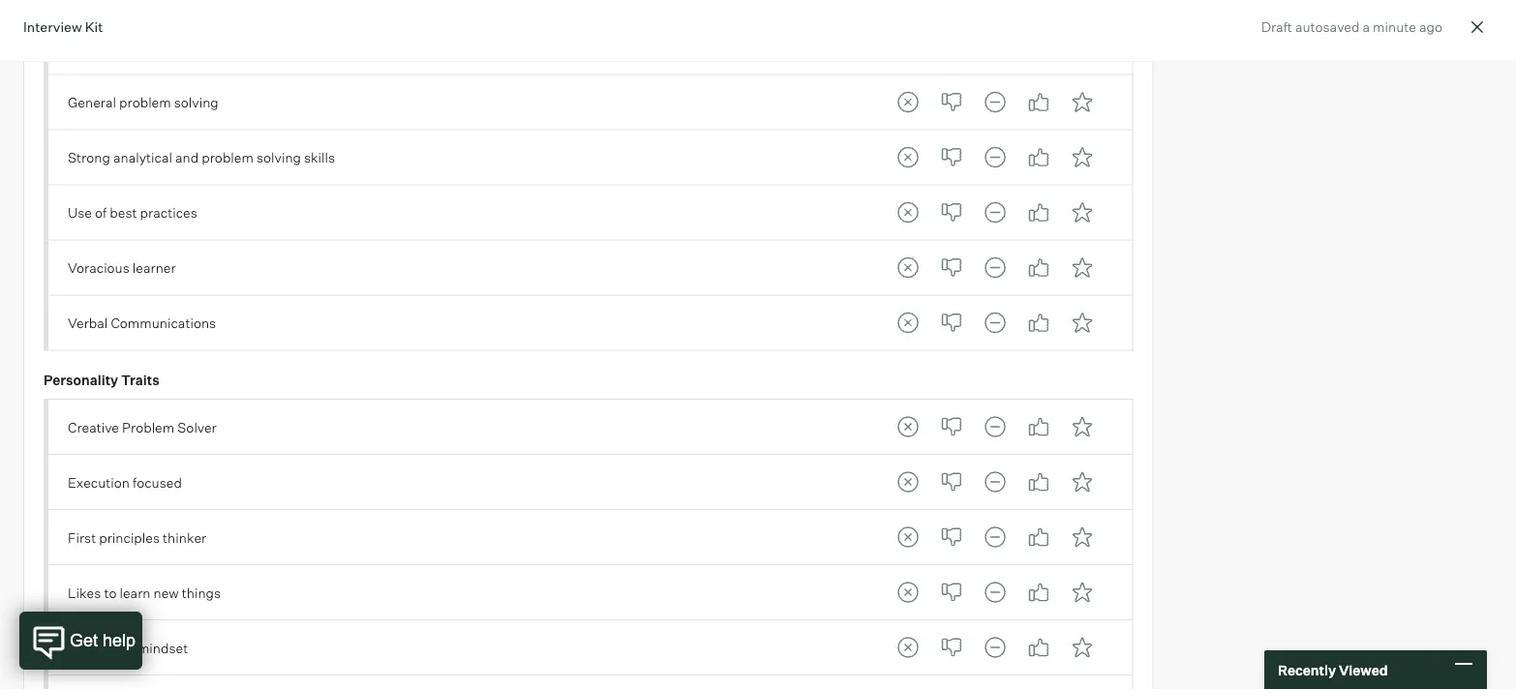 Task type: locate. For each thing, give the bounding box(es) containing it.
mixed image
[[976, 83, 1015, 122], [976, 248, 1015, 287], [976, 304, 1015, 342], [976, 518, 1015, 557], [976, 573, 1015, 612]]

solving
[[174, 94, 219, 111], [257, 149, 301, 166]]

1 vertical spatial thinker
[[163, 529, 206, 546]]

3 yes image from the top
[[1020, 629, 1059, 667]]

6 no image from the top
[[933, 518, 971, 557]]

no button for mixed button corresponding to 5th yes button
[[933, 248, 971, 287]]

4 definitely not image from the top
[[889, 629, 928, 667]]

3 definitely not image from the top
[[889, 138, 928, 177]]

strong yes button
[[1063, 28, 1102, 66], [1063, 83, 1102, 122], [1063, 138, 1102, 177], [1063, 193, 1102, 232], [1063, 248, 1102, 287], [1063, 304, 1102, 342], [1063, 408, 1102, 447], [1063, 463, 1102, 502], [1063, 518, 1102, 557], [1063, 573, 1102, 612], [1063, 629, 1102, 667]]

ownership
[[68, 640, 134, 656]]

draft
[[1262, 18, 1293, 35]]

4 no image from the top
[[933, 193, 971, 232]]

strong yes button for 1st yes button from the bottom of the page
[[1063, 629, 1102, 667]]

5 yes button from the top
[[1020, 248, 1059, 287]]

5 mixed button from the top
[[976, 248, 1015, 287]]

10 strong yes button from the top
[[1063, 573, 1102, 612]]

1 thinker from the top
[[163, 38, 206, 55]]

principles for no image for 11th yes button from the bottom of the page
[[99, 38, 160, 55]]

3 definitely not button from the top
[[889, 138, 928, 177]]

5 tab list from the top
[[889, 248, 1102, 287]]

2 yes image from the top
[[1020, 83, 1059, 122]]

0 vertical spatial solving
[[174, 94, 219, 111]]

2 strong yes image from the top
[[1063, 138, 1102, 177]]

solving left skills
[[257, 149, 301, 166]]

4 strong yes button from the top
[[1063, 193, 1102, 232]]

no image for fourth yes button from the top of the page
[[933, 193, 971, 232]]

1 principles from the top
[[99, 38, 160, 55]]

definitely not button for 5th yes button
[[889, 248, 928, 287]]

first principles thinker for definitely not button related to 11th yes button from the bottom of the page
[[68, 38, 206, 55]]

strong yes button for 6th yes button from the bottom of the page
[[1063, 304, 1102, 342]]

1 definitely not image from the top
[[889, 193, 928, 232]]

1 no image from the top
[[933, 28, 971, 66]]

first down the kit
[[68, 38, 96, 55]]

9 no button from the top
[[933, 518, 971, 557]]

principles down the kit
[[99, 38, 160, 55]]

4 definitely not button from the top
[[889, 193, 928, 232]]

tab list
[[889, 28, 1102, 66], [889, 83, 1102, 122], [889, 138, 1102, 177], [889, 193, 1102, 232], [889, 248, 1102, 287], [889, 304, 1102, 342], [889, 408, 1102, 447], [889, 463, 1102, 502], [889, 518, 1102, 557], [889, 573, 1102, 612], [889, 629, 1102, 667]]

no image
[[933, 304, 971, 342], [933, 408, 971, 447], [933, 463, 971, 502], [933, 629, 971, 667]]

yes image
[[1020, 28, 1059, 66], [1020, 83, 1059, 122], [1020, 193, 1059, 232], [1020, 248, 1059, 287], [1020, 304, 1059, 342], [1020, 408, 1059, 447], [1020, 463, 1059, 502], [1020, 573, 1059, 612]]

strong yes image
[[1063, 28, 1102, 66], [1063, 248, 1102, 287], [1063, 408, 1102, 447], [1063, 463, 1102, 502], [1063, 518, 1102, 557], [1063, 573, 1102, 612]]

definitely not image for ownership mindset
[[889, 629, 928, 667]]

skills
[[304, 149, 335, 166]]

3 definitely not image from the top
[[889, 463, 928, 502]]

problem right general
[[119, 94, 171, 111]]

mixed button for 11th yes button from the bottom of the page
[[976, 28, 1015, 66]]

2 vertical spatial yes image
[[1020, 629, 1059, 667]]

1 vertical spatial problem
[[202, 149, 254, 166]]

mixed image
[[976, 28, 1015, 66], [976, 138, 1015, 177], [976, 193, 1015, 232], [976, 408, 1015, 447], [976, 463, 1015, 502], [976, 629, 1015, 667]]

1 vertical spatial first
[[68, 529, 96, 546]]

strong yes button for fourth yes button from the bottom
[[1063, 463, 1102, 502]]

0 vertical spatial principles
[[99, 38, 160, 55]]

first up likes
[[68, 529, 96, 546]]

3 yes image from the top
[[1020, 193, 1059, 232]]

no button for 6th yes button from the bottom of the page's mixed button
[[933, 304, 971, 342]]

no image for 11th yes button from the bottom of the page
[[933, 28, 971, 66]]

0 vertical spatial problem
[[119, 94, 171, 111]]

yes button
[[1020, 28, 1059, 66], [1020, 83, 1059, 122], [1020, 138, 1059, 177], [1020, 193, 1059, 232], [1020, 248, 1059, 287], [1020, 304, 1059, 342], [1020, 408, 1059, 447], [1020, 463, 1059, 502], [1020, 518, 1059, 557], [1020, 573, 1059, 612], [1020, 629, 1059, 667]]

2 no image from the top
[[933, 83, 971, 122]]

4 mixed image from the top
[[976, 408, 1015, 447]]

strong yes image for best
[[1063, 193, 1102, 232]]

7 no image from the top
[[933, 573, 971, 612]]

thinker up general problem solving
[[163, 38, 206, 55]]

1 horizontal spatial problem
[[202, 149, 254, 166]]

best
[[110, 204, 137, 221]]

2 first from the top
[[68, 529, 96, 546]]

mixed button for second yes button
[[976, 83, 1015, 122]]

0 vertical spatial thinker
[[163, 38, 206, 55]]

4 yes image from the top
[[1020, 248, 1059, 287]]

8 strong yes button from the top
[[1063, 463, 1102, 502]]

7 no button from the top
[[933, 408, 971, 447]]

mixed button for fourth yes button from the top of the page
[[976, 193, 1015, 232]]

no image for creative problem solver
[[933, 408, 971, 447]]

4 yes button from the top
[[1020, 193, 1059, 232]]

11 mixed button from the top
[[976, 629, 1015, 667]]

first
[[68, 38, 96, 55], [68, 529, 96, 546]]

and
[[175, 149, 199, 166]]

1 vertical spatial first principles thinker
[[68, 529, 206, 546]]

7 strong yes button from the top
[[1063, 408, 1102, 447]]

2 mixed image from the top
[[976, 248, 1015, 287]]

no button
[[933, 28, 971, 66], [933, 83, 971, 122], [933, 138, 971, 177], [933, 193, 971, 232], [933, 248, 971, 287], [933, 304, 971, 342], [933, 408, 971, 447], [933, 463, 971, 502], [933, 518, 971, 557], [933, 573, 971, 612], [933, 629, 971, 667]]

a
[[1363, 18, 1371, 35]]

definitely not button for 11th yes button from the bottom of the page
[[889, 28, 928, 66]]

9 yes button from the top
[[1020, 518, 1059, 557]]

thinker
[[163, 38, 206, 55], [163, 529, 206, 546]]

no button for fourth yes button from the bottom's mixed button
[[933, 463, 971, 502]]

problem
[[119, 94, 171, 111], [202, 149, 254, 166]]

strong yes button for fourth yes button from the top of the page
[[1063, 193, 1102, 232]]

11 tab list from the top
[[889, 629, 1102, 667]]

0 vertical spatial first principles thinker
[[68, 38, 206, 55]]

no button for mixed button corresponding to third yes button from the bottom of the page
[[933, 518, 971, 557]]

strong yes button for seventh yes button from the top
[[1063, 408, 1102, 447]]

strong yes image for 11th yes button from the bottom of the page
[[1063, 28, 1102, 66]]

things
[[182, 584, 221, 601]]

2 no button from the top
[[933, 83, 971, 122]]

principles down execution focused
[[99, 529, 160, 546]]

strong yes image for solving
[[1063, 83, 1102, 122]]

8 tab list from the top
[[889, 463, 1102, 502]]

no image for second yes button
[[933, 83, 971, 122]]

yes image for creative problem solver
[[1020, 408, 1059, 447]]

11 definitely not button from the top
[[889, 629, 928, 667]]

4 no button from the top
[[933, 193, 971, 232]]

9 tab list from the top
[[889, 518, 1102, 557]]

7 tab list from the top
[[889, 408, 1102, 447]]

2 tab list from the top
[[889, 83, 1102, 122]]

principles
[[99, 38, 160, 55], [99, 529, 160, 546]]

ownership mindset
[[68, 640, 188, 656]]

mixed button for 1st yes button from the bottom of the page
[[976, 629, 1015, 667]]

strong yes image
[[1063, 83, 1102, 122], [1063, 138, 1102, 177], [1063, 193, 1102, 232], [1063, 304, 1102, 342], [1063, 629, 1102, 667]]

0 horizontal spatial problem
[[119, 94, 171, 111]]

no image for 5th yes button
[[933, 248, 971, 287]]

yes image for likes to learn new things
[[1020, 573, 1059, 612]]

0 horizontal spatial solving
[[174, 94, 219, 111]]

communications
[[111, 314, 216, 331]]

voracious learner
[[68, 259, 176, 276]]

7 mixed button from the top
[[976, 408, 1015, 447]]

yes image
[[1020, 138, 1059, 177], [1020, 518, 1059, 557], [1020, 629, 1059, 667]]

learner
[[133, 259, 176, 276]]

first principles thinker down the kit
[[68, 38, 206, 55]]

2 definitely not button from the top
[[889, 83, 928, 122]]

personality
[[44, 371, 118, 388]]

minute
[[1374, 18, 1417, 35]]

no image for ninth yes button from the bottom of the page
[[933, 138, 971, 177]]

strong yes image for 5th yes button
[[1063, 248, 1102, 287]]

use
[[68, 204, 92, 221]]

3 mixed image from the top
[[976, 304, 1015, 342]]

2 mixed image from the top
[[976, 138, 1015, 177]]

definitely not button
[[889, 28, 928, 66], [889, 83, 928, 122], [889, 138, 928, 177], [889, 193, 928, 232], [889, 248, 928, 287], [889, 304, 928, 342], [889, 408, 928, 447], [889, 463, 928, 502], [889, 518, 928, 557], [889, 573, 928, 612], [889, 629, 928, 667]]

7 definitely not image from the top
[[889, 573, 928, 612]]

no image
[[933, 28, 971, 66], [933, 83, 971, 122], [933, 138, 971, 177], [933, 193, 971, 232], [933, 248, 971, 287], [933, 518, 971, 557], [933, 573, 971, 612]]

2 definitely not image from the top
[[889, 248, 928, 287]]

recently viewed
[[1278, 662, 1388, 679]]

strong yes button for tenth yes button from the top of the page
[[1063, 573, 1102, 612]]

8 yes image from the top
[[1020, 573, 1059, 612]]

problem right and
[[202, 149, 254, 166]]

6 strong yes image from the top
[[1063, 573, 1102, 612]]

3 no image from the top
[[933, 138, 971, 177]]

strong yes image for seventh yes button from the top
[[1063, 408, 1102, 447]]

mixed button
[[976, 28, 1015, 66], [976, 83, 1015, 122], [976, 138, 1015, 177], [976, 193, 1015, 232], [976, 248, 1015, 287], [976, 304, 1015, 342], [976, 408, 1015, 447], [976, 463, 1015, 502], [976, 518, 1015, 557], [976, 573, 1015, 612], [976, 629, 1015, 667]]

verbal communications
[[68, 314, 216, 331]]

execution focused
[[68, 474, 182, 491]]

9 definitely not button from the top
[[889, 518, 928, 557]]

4 mixed image from the top
[[976, 518, 1015, 557]]

1 vertical spatial principles
[[99, 529, 160, 546]]

3 no image from the top
[[933, 463, 971, 502]]

8 no button from the top
[[933, 463, 971, 502]]

1 vertical spatial yes image
[[1020, 518, 1059, 557]]

thinker up things
[[163, 529, 206, 546]]

analytical
[[113, 149, 172, 166]]

1 definitely not image from the top
[[889, 28, 928, 66]]

11 strong yes button from the top
[[1063, 629, 1102, 667]]

9 strong yes button from the top
[[1063, 518, 1102, 557]]

3 mixed button from the top
[[976, 138, 1015, 177]]

1 first from the top
[[68, 38, 96, 55]]

2 no image from the top
[[933, 408, 971, 447]]

mixed image for solver
[[976, 408, 1015, 447]]

to
[[104, 584, 117, 601]]

1 mixed button from the top
[[976, 28, 1015, 66]]

solving up strong analytical and problem solving skills
[[174, 94, 219, 111]]

interview kit
[[23, 18, 103, 35]]

1 vertical spatial solving
[[257, 149, 301, 166]]

3 strong yes image from the top
[[1063, 193, 1102, 232]]

5 no image from the top
[[933, 248, 971, 287]]

1 yes button from the top
[[1020, 28, 1059, 66]]

6 definitely not image from the top
[[889, 518, 928, 557]]

thinker for definitely not button related to 11th yes button from the bottom of the page
[[163, 38, 206, 55]]

1 first principles thinker from the top
[[68, 38, 206, 55]]

1 no image from the top
[[933, 304, 971, 342]]

mixed image for best
[[976, 193, 1015, 232]]

1 yes image from the top
[[1020, 138, 1059, 177]]

definitely not image for use of best practices
[[889, 193, 928, 232]]

5 definitely not image from the top
[[889, 408, 928, 447]]

6 strong yes button from the top
[[1063, 304, 1102, 342]]

0 vertical spatial yes image
[[1020, 138, 1059, 177]]

first principles thinker for definitely not button related to third yes button from the bottom of the page
[[68, 529, 206, 546]]

10 no button from the top
[[933, 573, 971, 612]]

11 no button from the top
[[933, 629, 971, 667]]

definitely not image
[[889, 28, 928, 66], [889, 83, 928, 122], [889, 138, 928, 177], [889, 304, 928, 342], [889, 408, 928, 447], [889, 518, 928, 557], [889, 573, 928, 612]]

4 no image from the top
[[933, 629, 971, 667]]

2 definitely not image from the top
[[889, 83, 928, 122]]

0 vertical spatial first
[[68, 38, 96, 55]]

first principles thinker up learn
[[68, 529, 206, 546]]

1 mixed image from the top
[[976, 28, 1015, 66]]

10 yes button from the top
[[1020, 573, 1059, 612]]

mixed image for thinker
[[976, 28, 1015, 66]]

4 strong yes image from the top
[[1063, 463, 1102, 502]]

definitely not button for tenth yes button from the top of the page
[[889, 573, 928, 612]]

definitely not image for voracious learner
[[889, 248, 928, 287]]

1 mixed image from the top
[[976, 83, 1015, 122]]

definitely not image for ninth tab list
[[889, 518, 928, 557]]

3 strong yes image from the top
[[1063, 408, 1102, 447]]

1 strong yes button from the top
[[1063, 28, 1102, 66]]

6 no button from the top
[[933, 304, 971, 342]]

no button for seventh yes button from the top mixed button
[[933, 408, 971, 447]]

definitely not image
[[889, 193, 928, 232], [889, 248, 928, 287], [889, 463, 928, 502], [889, 629, 928, 667]]

4 mixed button from the top
[[976, 193, 1015, 232]]

first principles thinker
[[68, 38, 206, 55], [68, 529, 206, 546]]

likes
[[68, 584, 101, 601]]

definitely not image for second tab list from the top of the page
[[889, 83, 928, 122]]

definitely not button for second yes button
[[889, 83, 928, 122]]

3 no button from the top
[[933, 138, 971, 177]]

6 definitely not button from the top
[[889, 304, 928, 342]]

2 first principles thinker from the top
[[68, 529, 206, 546]]

8 definitely not button from the top
[[889, 463, 928, 502]]



Task type: vqa. For each thing, say whether or not it's contained in the screenshot.
tenth Strong Yes button from the bottom of the page
yes



Task type: describe. For each thing, give the bounding box(es) containing it.
definitely not button for seventh yes button from the top
[[889, 408, 928, 447]]

verbal
[[68, 314, 108, 331]]

no image for tenth yes button from the top of the page
[[933, 573, 971, 612]]

definitely not image for 11th tab list from the bottom
[[889, 28, 928, 66]]

strong yes button for 11th yes button from the bottom of the page
[[1063, 28, 1102, 66]]

strong yes image for third yes button from the bottom of the page
[[1063, 518, 1102, 557]]

strong yes image for tenth yes button from the top of the page
[[1063, 573, 1102, 612]]

autosaved
[[1296, 18, 1360, 35]]

creative problem solver
[[68, 419, 217, 436]]

voracious
[[68, 259, 130, 276]]

likes to learn new things
[[68, 584, 221, 601]]

mixed button for tenth yes button from the top of the page
[[976, 573, 1015, 612]]

definitely not button for fourth yes button from the top of the page
[[889, 193, 928, 232]]

definitely not image for sixth tab list from the top
[[889, 304, 928, 342]]

mixed image for thinker
[[976, 518, 1015, 557]]

5 strong yes image from the top
[[1063, 629, 1102, 667]]

definitely not image for third tab list from the top of the page
[[889, 138, 928, 177]]

strong yes image for fourth yes button from the bottom
[[1063, 463, 1102, 502]]

strong
[[68, 149, 110, 166]]

mixed image for learn
[[976, 573, 1015, 612]]

6 mixed image from the top
[[976, 629, 1015, 667]]

recently
[[1278, 662, 1337, 679]]

no image for ownership mindset
[[933, 629, 971, 667]]

3 tab list from the top
[[889, 138, 1102, 177]]

interview
[[23, 18, 82, 35]]

mixed button for seventh yes button from the top
[[976, 408, 1015, 447]]

yes image for first principles thinker
[[1020, 28, 1059, 66]]

new
[[154, 584, 179, 601]]

strong yes button for 5th yes button
[[1063, 248, 1102, 287]]

1 horizontal spatial solving
[[257, 149, 301, 166]]

4 tab list from the top
[[889, 193, 1102, 232]]

definitely not button for third yes button from the bottom of the page
[[889, 518, 928, 557]]

yes image for execution focused
[[1020, 463, 1059, 502]]

no image for third yes button from the bottom of the page
[[933, 518, 971, 557]]

yes image for general problem solving
[[1020, 83, 1059, 122]]

viewed
[[1339, 662, 1388, 679]]

5 mixed image from the top
[[976, 463, 1015, 502]]

6 tab list from the top
[[889, 304, 1102, 342]]

mindset
[[137, 640, 188, 656]]

definitely not button for fourth yes button from the bottom
[[889, 463, 928, 502]]

mixed button for ninth yes button from the bottom of the page
[[976, 138, 1015, 177]]

mixed button for third yes button from the bottom of the page
[[976, 518, 1015, 557]]

6 yes button from the top
[[1020, 304, 1059, 342]]

definitely not image for second tab list from the bottom
[[889, 573, 928, 612]]

no button for 11th yes button from the bottom of the page mixed button
[[933, 28, 971, 66]]

yes image for voracious learner
[[1020, 248, 1059, 287]]

strong yes button for third yes button from the bottom of the page
[[1063, 518, 1102, 557]]

yes image for verbal communications
[[1020, 304, 1059, 342]]

11 yes button from the top
[[1020, 629, 1059, 667]]

no button for mixed button corresponding to 1st yes button from the bottom of the page
[[933, 629, 971, 667]]

practices
[[140, 204, 197, 221]]

draft autosaved a minute ago
[[1262, 18, 1443, 35]]

principles for third yes button from the bottom of the page no image
[[99, 529, 160, 546]]

definitely not button for ninth yes button from the bottom of the page
[[889, 138, 928, 177]]

learn
[[120, 584, 151, 601]]

strong yes button for second yes button
[[1063, 83, 1102, 122]]

definitely not image for 5th tab list from the bottom
[[889, 408, 928, 447]]

yes image for and
[[1020, 138, 1059, 177]]

no image for verbal communications
[[933, 304, 971, 342]]

no button for ninth yes button from the bottom of the page's mixed button
[[933, 138, 971, 177]]

8 yes button from the top
[[1020, 463, 1059, 502]]

no button for fourth yes button from the top of the page mixed button
[[933, 193, 971, 232]]

strong yes button for ninth yes button from the bottom of the page
[[1063, 138, 1102, 177]]

solver
[[178, 419, 217, 436]]

creative
[[68, 419, 119, 436]]

traits
[[121, 371, 160, 388]]

execution
[[68, 474, 130, 491]]

no button for mixed button associated with tenth yes button from the top of the page
[[933, 573, 971, 612]]

mixed image for solving
[[976, 83, 1015, 122]]

close image
[[1466, 15, 1490, 39]]

no button for mixed button related to second yes button
[[933, 83, 971, 122]]

of
[[95, 204, 107, 221]]

thinker for definitely not button related to third yes button from the bottom of the page
[[163, 529, 206, 546]]

10 tab list from the top
[[889, 573, 1102, 612]]

use of best practices
[[68, 204, 197, 221]]

problem
[[122, 419, 175, 436]]

1 tab list from the top
[[889, 28, 1102, 66]]

strong analytical and problem solving skills
[[68, 149, 335, 166]]

strong yes image for and
[[1063, 138, 1102, 177]]

personality traits
[[44, 371, 160, 388]]

definitely not image for execution focused
[[889, 463, 928, 502]]

mixed button for 5th yes button
[[976, 248, 1015, 287]]

definitely not button for 1st yes button from the bottom of the page
[[889, 629, 928, 667]]

no image for execution focused
[[933, 463, 971, 502]]

kit
[[85, 18, 103, 35]]

mixed button for fourth yes button from the bottom
[[976, 463, 1015, 502]]

general
[[68, 94, 116, 111]]

mixed image for and
[[976, 138, 1015, 177]]

4 strong yes image from the top
[[1063, 304, 1102, 342]]

definitely not button for 6th yes button from the bottom of the page
[[889, 304, 928, 342]]

2 yes button from the top
[[1020, 83, 1059, 122]]

yes image for use of best practices
[[1020, 193, 1059, 232]]

7 yes button from the top
[[1020, 408, 1059, 447]]

3 yes button from the top
[[1020, 138, 1059, 177]]

focused
[[133, 474, 182, 491]]

yes image for thinker
[[1020, 518, 1059, 557]]

general problem solving
[[68, 94, 219, 111]]

ago
[[1420, 18, 1443, 35]]

mixed button for 6th yes button from the bottom of the page
[[976, 304, 1015, 342]]



